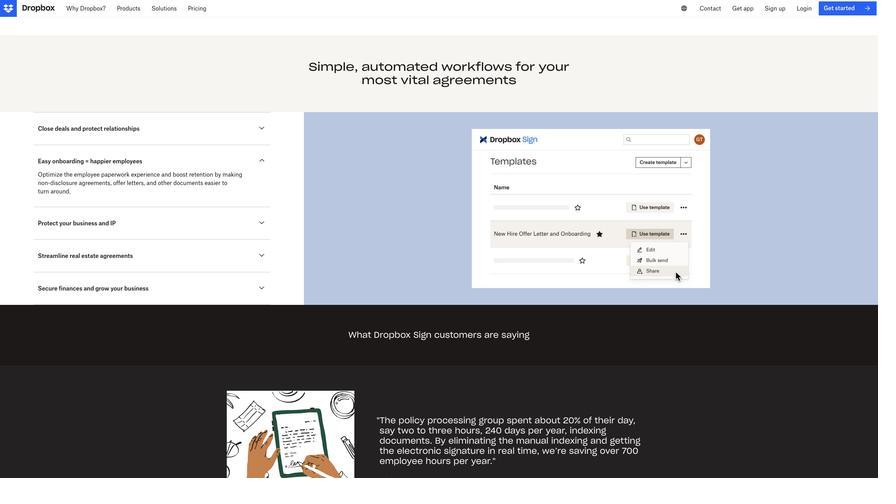 Task type: describe. For each thing, give the bounding box(es) containing it.
are
[[484, 330, 499, 341]]

in
[[488, 446, 496, 456]]

sign up link
[[759, 0, 791, 17]]

days
[[505, 425, 526, 436]]

1 vertical spatial business
[[124, 285, 149, 292]]

electronic
[[397, 446, 441, 456]]

0 horizontal spatial real
[[70, 253, 80, 260]]

your for simple, automated workflows for your most vital agreements
[[539, 59, 570, 74]]

easier
[[205, 180, 221, 187]]

0 horizontal spatial your
[[59, 220, 72, 227]]

contact
[[700, 5, 721, 12]]

we're
[[542, 446, 567, 456]]

relationships
[[104, 125, 140, 132]]

sign up
[[765, 5, 786, 12]]

optimize the employee paperwork experience and boost retention by making non-disclosure agreements, offer letters, and other documents easier to turn around.
[[38, 171, 243, 195]]

group
[[479, 415, 504, 426]]

simple, automated workflows for your most vital agreements
[[309, 59, 570, 87]]

20%
[[563, 415, 581, 426]]

240
[[485, 425, 502, 436]]

products
[[117, 5, 140, 12]]

solutions
[[152, 5, 177, 12]]

0 vertical spatial business
[[73, 220, 97, 227]]

solutions button
[[146, 0, 182, 17]]

vital
[[401, 73, 430, 87]]

indexing down 20%
[[551, 436, 588, 446]]

app
[[744, 5, 754, 12]]

real inside "the policy processing group spent about 20% of their day, say two to three hours, 240 days per year, indexing documents. by eliminating the manual indexing and getting the electronic signature in real time, we're saving over 700 employee hours per year."
[[498, 446, 515, 456]]

1 horizontal spatial the
[[380, 446, 394, 456]]

happier
[[90, 158, 111, 165]]

three
[[429, 425, 452, 436]]

offer
[[113, 180, 125, 187]]

paperwork
[[101, 171, 130, 178]]

documents.
[[380, 436, 433, 446]]

non-
[[38, 180, 50, 187]]

getting
[[610, 436, 641, 446]]

700
[[622, 446, 639, 456]]

manual
[[516, 436, 549, 446]]

get for get app
[[733, 5, 742, 12]]

your for secure finances and grow your business
[[111, 285, 123, 292]]

by
[[435, 436, 446, 446]]

estate
[[81, 253, 99, 260]]

agreements,
[[79, 180, 112, 187]]

secure
[[38, 285, 58, 292]]

automated
[[362, 59, 438, 74]]

pricing
[[188, 5, 207, 12]]

and left grow
[[84, 285, 94, 292]]

eliminating
[[449, 436, 496, 446]]

disclosure
[[50, 180, 77, 187]]

employee inside optimize the employee paperwork experience and boost retention by making non-disclosure agreements, offer letters, and other documents easier to turn around.
[[74, 171, 100, 178]]

for
[[516, 59, 535, 74]]

contact button
[[694, 0, 727, 17]]

and right deals
[[71, 125, 81, 132]]

and left ip
[[99, 220, 109, 227]]

retention
[[189, 171, 213, 178]]

optimize
[[38, 171, 63, 178]]

agreements inside simple, automated workflows for your most vital agreements
[[433, 73, 517, 87]]

other
[[158, 180, 172, 187]]

signature
[[444, 446, 485, 456]]

started
[[835, 5, 855, 12]]

streamline real estate agreements
[[38, 253, 133, 260]]

why dropbox? button
[[61, 0, 111, 17]]

=
[[85, 158, 89, 165]]

login
[[797, 5, 812, 12]]

1 horizontal spatial per
[[528, 425, 543, 436]]

customers
[[434, 330, 482, 341]]

simple,
[[309, 59, 358, 74]]

and inside "the policy processing group spent about 20% of their day, say two to three hours, 240 days per year, indexing documents. by eliminating the manual indexing and getting the electronic signature in real time, we're saving over 700 employee hours per year."
[[591, 436, 607, 446]]

saving
[[569, 446, 597, 456]]

protect
[[38, 220, 58, 227]]



Task type: locate. For each thing, give the bounding box(es) containing it.
"the policy processing group spent about 20% of their day, say two to three hours, 240 days per year, indexing documents. by eliminating the manual indexing and getting the electronic signature in real time, we're saving over 700 employee hours per year."
[[377, 415, 641, 467]]

get left "app" on the right of the page
[[733, 5, 742, 12]]

say
[[380, 425, 395, 436]]

easy
[[38, 158, 51, 165]]

get started link
[[819, 1, 877, 15]]

2 vertical spatial your
[[111, 285, 123, 292]]

0 vertical spatial agreements
[[433, 73, 517, 87]]

processing
[[428, 415, 476, 426]]

indexing up saving
[[570, 425, 606, 436]]

get started
[[824, 5, 855, 12]]

sign left up
[[765, 5, 777, 12]]

get
[[824, 5, 834, 12], [733, 5, 742, 12]]

0 vertical spatial sign
[[765, 5, 777, 12]]

employee
[[74, 171, 100, 178], [380, 456, 423, 467]]

day,
[[618, 415, 636, 426]]

employees
[[113, 158, 142, 165]]

and down experience
[[147, 180, 157, 187]]

documents
[[173, 180, 203, 187]]

ip
[[110, 220, 116, 227]]

around.
[[51, 188, 71, 195]]

what dropbox sign customers are saying
[[349, 330, 530, 341]]

sign
[[765, 5, 777, 12], [414, 330, 432, 341]]

employee inside "the policy processing group spent about 20% of their day, say two to three hours, 240 days per year, indexing documents. by eliminating the manual indexing and getting the electronic signature in real time, we're saving over 700 employee hours per year."
[[380, 456, 423, 467]]

your right for
[[539, 59, 570, 74]]

per
[[528, 425, 543, 436], [454, 456, 469, 467]]

by
[[215, 171, 221, 178]]

to
[[222, 180, 227, 187], [417, 425, 426, 436]]

1 vertical spatial sign
[[414, 330, 432, 341]]

business left ip
[[73, 220, 97, 227]]

streamline
[[38, 253, 68, 260]]

to inside optimize the employee paperwork experience and boost retention by making non-disclosure agreements, offer letters, and other documents easier to turn around.
[[222, 180, 227, 187]]

1 vertical spatial to
[[417, 425, 426, 436]]

dropbox?
[[80, 5, 106, 12]]

the
[[64, 171, 73, 178], [499, 436, 514, 446], [380, 446, 394, 456]]

2 horizontal spatial the
[[499, 436, 514, 446]]

1 horizontal spatial agreements
[[433, 73, 517, 87]]

per right days
[[528, 425, 543, 436]]

employee down documents.
[[380, 456, 423, 467]]

1 horizontal spatial get
[[824, 5, 834, 12]]

the right in
[[499, 436, 514, 446]]

most
[[362, 73, 397, 87]]

to inside "the policy processing group spent about 20% of their day, say two to three hours, 240 days per year, indexing documents. by eliminating the manual indexing and getting the electronic signature in real time, we're saving over 700 employee hours per year."
[[417, 425, 426, 436]]

your right 'protect'
[[59, 220, 72, 227]]

why dropbox?
[[66, 5, 106, 12]]

the down say
[[380, 446, 394, 456]]

close deals and protect relationships
[[38, 125, 140, 132]]

to down making at the left
[[222, 180, 227, 187]]

of
[[583, 415, 592, 426]]

deals
[[55, 125, 69, 132]]

0 horizontal spatial get
[[733, 5, 742, 12]]

1 horizontal spatial sign
[[765, 5, 777, 12]]

0 horizontal spatial to
[[222, 180, 227, 187]]

real right in
[[498, 446, 515, 456]]

0 horizontal spatial employee
[[74, 171, 100, 178]]

real left estate
[[70, 253, 80, 260]]

saying
[[502, 330, 530, 341]]

easy onboarding = happier employees
[[38, 158, 142, 165]]

get left started
[[824, 5, 834, 12]]

0 horizontal spatial the
[[64, 171, 73, 178]]

and
[[71, 125, 81, 132], [161, 171, 171, 178], [147, 180, 157, 187], [99, 220, 109, 227], [84, 285, 94, 292], [591, 436, 607, 446]]

indexing
[[570, 425, 606, 436], [551, 436, 588, 446]]

0 horizontal spatial per
[[454, 456, 469, 467]]

and down "their"
[[591, 436, 607, 446]]

up
[[779, 5, 786, 12]]

0 horizontal spatial agreements
[[100, 253, 133, 260]]

0 vertical spatial real
[[70, 253, 80, 260]]

your right grow
[[111, 285, 123, 292]]

year,
[[546, 425, 567, 436]]

finances
[[59, 285, 82, 292]]

0 vertical spatial your
[[539, 59, 570, 74]]

over
[[600, 446, 619, 456]]

your inside simple, automated workflows for your most vital agreements
[[539, 59, 570, 74]]

1 horizontal spatial your
[[111, 285, 123, 292]]

0 horizontal spatial business
[[73, 220, 97, 227]]

0 vertical spatial to
[[222, 180, 227, 187]]

1 vertical spatial agreements
[[100, 253, 133, 260]]

1 horizontal spatial to
[[417, 425, 426, 436]]

products button
[[111, 0, 146, 17]]

sign right dropbox in the bottom of the page
[[414, 330, 432, 341]]

secure finances and grow your business
[[38, 285, 149, 292]]

hours,
[[455, 425, 483, 436]]

1 horizontal spatial real
[[498, 446, 515, 456]]

pricing link
[[182, 0, 212, 17]]

what
[[349, 330, 371, 341]]

the inside optimize the employee paperwork experience and boost retention by making non-disclosure agreements, offer letters, and other documents easier to turn around.
[[64, 171, 73, 178]]

letters,
[[127, 180, 145, 187]]

employee up agreements,
[[74, 171, 100, 178]]

their
[[595, 415, 615, 426]]

1 horizontal spatial employee
[[380, 456, 423, 467]]

0 vertical spatial employee
[[74, 171, 100, 178]]

business
[[73, 220, 97, 227], [124, 285, 149, 292]]

making
[[223, 171, 243, 178]]

get for get started
[[824, 5, 834, 12]]

boost
[[173, 171, 188, 178]]

grow
[[95, 285, 109, 292]]

two
[[398, 425, 414, 436]]

real
[[70, 253, 80, 260], [498, 446, 515, 456]]

get app button
[[727, 0, 759, 17]]

business right grow
[[124, 285, 149, 292]]

get app
[[733, 5, 754, 12]]

get inside dropdown button
[[733, 5, 742, 12]]

"the
[[377, 415, 396, 426]]

a user clicking on a 'share' button for an onboarding template in dropbox sign image
[[321, 129, 862, 288]]

2 horizontal spatial your
[[539, 59, 570, 74]]

0 horizontal spatial sign
[[414, 330, 432, 341]]

your
[[539, 59, 570, 74], [59, 220, 72, 227], [111, 285, 123, 292]]

workflows
[[442, 59, 512, 74]]

login link
[[791, 0, 818, 17]]

1 vertical spatial real
[[498, 446, 515, 456]]

1 vertical spatial employee
[[380, 456, 423, 467]]

policy
[[399, 415, 425, 426]]

1 vertical spatial per
[[454, 456, 469, 467]]

and up the other in the left top of the page
[[161, 171, 171, 178]]

experience
[[131, 171, 160, 178]]

agreements
[[433, 73, 517, 87], [100, 253, 133, 260]]

per left the year."
[[454, 456, 469, 467]]

1 horizontal spatial business
[[124, 285, 149, 292]]

hours
[[426, 456, 451, 467]]

about
[[535, 415, 561, 426]]

time,
[[518, 446, 540, 456]]

year."
[[471, 456, 496, 467]]

the up disclosure
[[64, 171, 73, 178]]

an illustration of a person signing a document on a digital tablet image
[[227, 391, 354, 478]]

why
[[66, 5, 79, 12]]

onboarding
[[52, 158, 84, 165]]

close
[[38, 125, 53, 132]]

turn
[[38, 188, 49, 195]]

protect your business and ip
[[38, 220, 116, 227]]

1 vertical spatial your
[[59, 220, 72, 227]]

0 vertical spatial per
[[528, 425, 543, 436]]

to right two
[[417, 425, 426, 436]]



Task type: vqa. For each thing, say whether or not it's contained in the screenshot.
employee
yes



